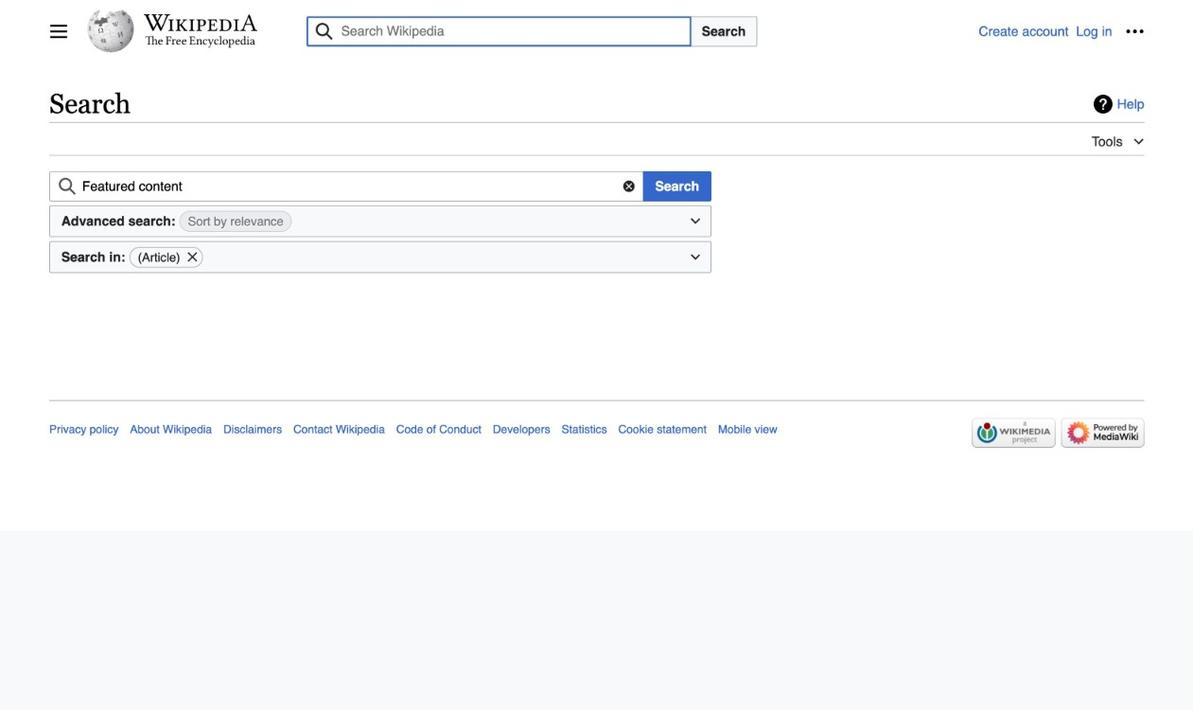 Task type: describe. For each thing, give the bounding box(es) containing it.
log in and more options image
[[1126, 22, 1145, 41]]

none search field the search wikipedia
[[284, 16, 979, 46]]



Task type: vqa. For each thing, say whether or not it's contained in the screenshot.
any
no



Task type: locate. For each thing, give the bounding box(es) containing it.
None search field
[[284, 16, 979, 46], [49, 171, 644, 201], [49, 171, 644, 201]]

the free encyclopedia image
[[145, 36, 256, 48]]

menu image
[[49, 22, 68, 41]]

main content
[[42, 85, 1153, 310]]

Search Wikipedia search field
[[307, 16, 692, 46]]

footer
[[49, 400, 1145, 453]]

powered by mediawiki image
[[1062, 418, 1145, 447]]

personal tools navigation
[[979, 16, 1151, 46]]

remove image
[[186, 248, 199, 267]]

wikimedia foundation image
[[973, 418, 1056, 447]]

wikipedia image
[[144, 14, 258, 31]]



